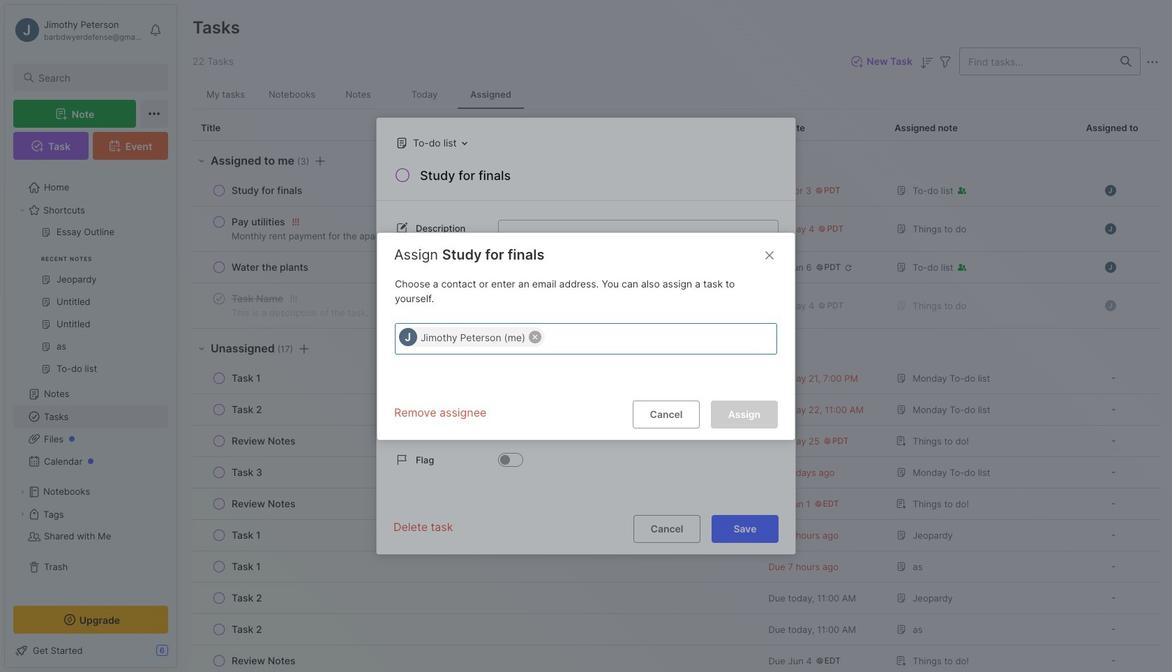 Task type: locate. For each thing, give the bounding box(es) containing it.
create a task image
[[312, 152, 329, 169]]

task 2 13 cell
[[232, 591, 262, 605]]

expand notebooks image
[[18, 488, 27, 496]]

study for finals 1 cell
[[232, 184, 302, 197]]

group
[[13, 221, 168, 389]]

jimothy peterson (me) image
[[399, 328, 417, 346]]

create a task image
[[296, 340, 313, 357]]

task name 4 cell
[[232, 292, 283, 306]]

task 1 12 cell
[[232, 560, 261, 574]]

Search text field
[[38, 71, 156, 84]]

tree
[[5, 168, 177, 593]]

row group
[[193, 141, 1161, 672]]

None search field
[[38, 69, 156, 86]]

tree inside main element
[[5, 168, 177, 593]]

task 1 11 cell
[[232, 528, 261, 542]]

row
[[193, 175, 1161, 207], [201, 181, 749, 200], [193, 207, 1161, 252], [201, 212, 749, 246], [193, 252, 1161, 283], [201, 258, 749, 277], [193, 283, 1161, 329], [201, 289, 749, 322], [193, 363, 1161, 394], [201, 368, 749, 388], [193, 394, 1161, 426], [201, 400, 749, 419], [193, 426, 1161, 457], [201, 431, 749, 451], [193, 457, 1161, 488], [201, 463, 749, 482], [193, 488, 1161, 520], [201, 494, 749, 514], [193, 520, 1161, 551], [201, 525, 749, 545], [193, 551, 1161, 583], [201, 557, 749, 576], [193, 583, 1161, 614], [201, 588, 749, 608], [193, 614, 1161, 645], [201, 620, 749, 639], [193, 645, 1161, 672], [201, 651, 749, 671]]



Task type: vqa. For each thing, say whether or not it's contained in the screenshot.
the Task 3 9 cell
yes



Task type: describe. For each thing, give the bounding box(es) containing it.
water the plants 3 cell
[[232, 260, 309, 274]]

group inside tree
[[13, 221, 168, 389]]

Find tasks… text field
[[960, 50, 1112, 73]]

pay utilities 2 cell
[[232, 215, 285, 229]]

main element
[[0, 0, 181, 672]]

close image
[[761, 247, 778, 263]]

task 3 9 cell
[[232, 465, 262, 479]]

review notes 10 cell
[[232, 497, 296, 511]]

task 2 7 cell
[[232, 403, 262, 417]]

review notes 8 cell
[[232, 434, 296, 448]]

expand tags image
[[18, 510, 27, 518]]

task 2 14 cell
[[232, 622, 262, 636]]

none search field inside main element
[[38, 69, 156, 86]]

What is this task about? text field
[[498, 220, 779, 266]]

task 1 6 cell
[[232, 371, 261, 385]]

review notes 15 cell
[[232, 654, 296, 668]]



